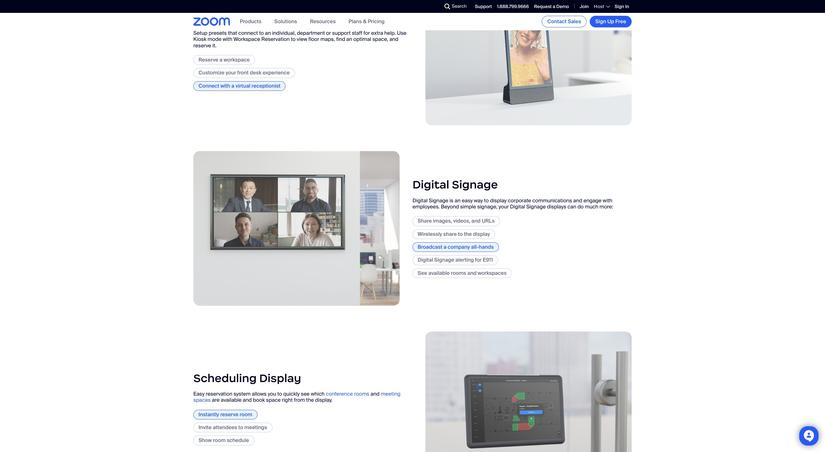 Task type: locate. For each thing, give the bounding box(es) containing it.
to up schedule
[[238, 424, 243, 431]]

0 horizontal spatial available
[[221, 397, 242, 404]]

an right find
[[346, 36, 352, 43]]

for
[[364, 30, 370, 36], [475, 257, 482, 263]]

1 horizontal spatial virtual
[[363, 24, 377, 30]]

0 horizontal spatial for
[[364, 30, 370, 36]]

rooms down digital signage alerting for e911 button
[[451, 270, 466, 276]]

the inside scheduling display element
[[306, 397, 314, 404]]

signage for digital signage
[[452, 178, 498, 192]]

solutions
[[274, 18, 297, 25]]

0 vertical spatial the
[[464, 231, 472, 237]]

share images, videos, and urls button
[[413, 216, 500, 226]]

with inside digital signage is an easy way to display corporate communications and engage with employees. beyond simple signage, your digital signage displays can do much more:
[[603, 197, 612, 204]]

digital for digital signage
[[413, 178, 449, 192]]

quickly
[[283, 391, 300, 397]]

1 vertical spatial virtual
[[236, 82, 250, 89]]

in
[[242, 24, 246, 30]]

an right the is
[[455, 197, 461, 204]]

1 vertical spatial sign
[[595, 18, 606, 25]]

2 vertical spatial your
[[499, 203, 509, 210]]

share
[[418, 218, 432, 224]]

1 vertical spatial for
[[475, 257, 482, 263]]

with inside button
[[220, 82, 230, 89]]

schedule
[[227, 437, 249, 444]]

sales
[[568, 18, 581, 25]]

0 vertical spatial available
[[428, 270, 450, 276]]

your inside "setup a zoom kiosk in your lobby to greet guests and employees with a virtual receptionist. setup presets that connect to an individual, department or support staff for extra help. use kiosk mode with workspace reservation to view floor maps, find an optimal space, and reserve it."
[[248, 24, 258, 30]]

right
[[282, 397, 293, 404]]

1 horizontal spatial your
[[248, 24, 258, 30]]

digital signage alerting for e911 button
[[413, 255, 498, 265]]

1 horizontal spatial sign
[[615, 3, 624, 9]]

mode
[[208, 36, 221, 43]]

to inside digital signage is an easy way to display corporate communications and engage with employees. beyond simple signage, your digital signage displays can do much more:
[[484, 197, 489, 204]]

to inside button
[[238, 424, 243, 431]]

reserve
[[199, 56, 218, 63]]

digital for digital signage is an easy way to display corporate communications and engage with employees. beyond simple signage, your digital signage displays can do much more:
[[413, 197, 428, 204]]

for left e911
[[475, 257, 482, 263]]

1 vertical spatial your
[[226, 69, 236, 76]]

a inside the broadcast a company all-hands button
[[444, 244, 447, 250]]

are
[[212, 397, 220, 404]]

sign up free
[[595, 18, 626, 25]]

1 horizontal spatial the
[[464, 231, 472, 237]]

&
[[363, 18, 367, 25]]

the right from on the bottom left of page
[[306, 397, 314, 404]]

and left engage
[[573, 197, 582, 204]]

1 horizontal spatial rooms
[[451, 270, 466, 276]]

2 horizontal spatial your
[[499, 203, 509, 210]]

much
[[585, 203, 598, 210]]

a inside reserve a workspace button
[[220, 56, 222, 63]]

for right staff
[[364, 30, 370, 36]]

show room schedule
[[199, 437, 249, 444]]

0 vertical spatial rooms
[[451, 270, 466, 276]]

which
[[311, 391, 325, 397]]

connect with a virtual receptionist
[[199, 82, 280, 89]]

available inside scheduling display element
[[221, 397, 242, 404]]

0 horizontal spatial reserve
[[193, 42, 211, 49]]

your left front
[[226, 69, 236, 76]]

0 horizontal spatial virtual
[[236, 82, 250, 89]]

floor
[[308, 36, 319, 43]]

request a demo
[[534, 3, 569, 9]]

a left demo
[[553, 3, 555, 9]]

room
[[240, 411, 252, 418], [213, 437, 226, 444]]

e911
[[483, 257, 493, 263]]

1 horizontal spatial for
[[475, 257, 482, 263]]

digital signage alerting for e911
[[418, 257, 493, 263]]

1 horizontal spatial reserve
[[220, 411, 238, 418]]

1 vertical spatial reserve
[[220, 411, 238, 418]]

to left greet
[[273, 24, 278, 30]]

show room schedule button
[[193, 436, 254, 446]]

sign left in
[[615, 3, 624, 9]]

1 vertical spatial kiosk
[[228, 24, 241, 30]]

virtual inside "setup a zoom kiosk in your lobby to greet guests and employees with a virtual receptionist. setup presets that connect to an individual, department or support staff for extra help. use kiosk mode with workspace reservation to view floor maps, find an optimal space, and reserve it."
[[363, 24, 377, 30]]

setup a zoom kiosk in your lobby to greet guests and employees with a virtual receptionist. setup presets that connect to an individual, department or support staff for extra help. use kiosk mode with workspace reservation to view floor maps, find an optimal space, and reserve it.
[[193, 24, 408, 49]]

digital up employees.
[[413, 178, 449, 192]]

receptionist
[[252, 82, 280, 89]]

digital up see
[[418, 257, 433, 263]]

images,
[[433, 218, 452, 224]]

rooms
[[451, 270, 466, 276], [354, 391, 369, 397]]

0 vertical spatial your
[[248, 24, 258, 30]]

kiosk
[[193, 4, 224, 18], [228, 24, 241, 30], [193, 36, 206, 43]]

signage
[[452, 178, 498, 192], [429, 197, 448, 204], [526, 203, 546, 210], [434, 257, 454, 263]]

digital signage element
[[193, 151, 632, 306]]

see
[[301, 391, 310, 397]]

with right mode
[[223, 36, 232, 43]]

in
[[625, 3, 629, 9]]

1 horizontal spatial room
[[240, 411, 252, 418]]

your right 'signage,'
[[499, 203, 509, 210]]

to right the 'way'
[[484, 197, 489, 204]]

kiosk left in
[[228, 24, 241, 30]]

plans & pricing
[[349, 18, 385, 25]]

1 horizontal spatial an
[[346, 36, 352, 43]]

2 horizontal spatial an
[[455, 197, 461, 204]]

digital signage
[[413, 178, 498, 192]]

reserve left it.
[[193, 42, 211, 49]]

room right show
[[213, 437, 226, 444]]

0 vertical spatial display
[[490, 197, 507, 204]]

experience
[[263, 69, 290, 76]]

0 horizontal spatial rooms
[[354, 391, 369, 397]]

search image
[[444, 4, 450, 9], [444, 4, 450, 9]]

hands
[[479, 244, 494, 250]]

display up hands
[[473, 231, 490, 237]]

a for setup a zoom kiosk in your lobby to greet guests and employees with a virtual receptionist. setup presets that connect to an individual, department or support staff for extra help. use kiosk mode with workspace reservation to view floor maps, find an optimal space, and reserve it.
[[209, 24, 212, 30]]

search
[[452, 3, 467, 9]]

1 vertical spatial rooms
[[354, 391, 369, 397]]

instantly reserve room button
[[193, 410, 257, 420]]

0 vertical spatial reserve
[[193, 42, 211, 49]]

plans & pricing link
[[349, 18, 385, 25]]

greet
[[279, 24, 292, 30]]

join
[[580, 3, 589, 9]]

the down videos,
[[464, 231, 472, 237]]

to right share
[[458, 231, 463, 237]]

invite
[[199, 424, 212, 431]]

0 vertical spatial room
[[240, 411, 252, 418]]

0 vertical spatial virtual
[[363, 24, 377, 30]]

easy reservation system allows you to quickly see which conference rooms and
[[193, 391, 381, 397]]

wirelessly share to the display
[[418, 231, 490, 237]]

rooms inside button
[[451, 270, 466, 276]]

the
[[464, 231, 472, 237], [306, 397, 314, 404]]

virtual inside button
[[236, 82, 250, 89]]

available right see
[[428, 270, 450, 276]]

are available and book space right from the display.
[[211, 397, 332, 404]]

meeting spaces
[[193, 391, 400, 404]]

a left &
[[358, 24, 361, 30]]

share images, videos, and urls
[[418, 218, 495, 224]]

display inside digital signage is an easy way to display corporate communications and engage with employees. beyond simple signage, your digital signage displays can do much more:
[[490, 197, 507, 204]]

with right engage
[[603, 197, 612, 204]]

request
[[534, 3, 552, 9]]

rooms right conference
[[354, 391, 369, 397]]

sign for sign in
[[615, 3, 624, 9]]

a down customize your front desk experience button at the top of the page
[[231, 82, 234, 89]]

0 horizontal spatial the
[[306, 397, 314, 404]]

1.888.799.9666
[[497, 3, 529, 9]]

zoom logo image
[[193, 17, 230, 26]]

1.888.799.9666 link
[[497, 3, 529, 9]]

0 horizontal spatial room
[[213, 437, 226, 444]]

setup left 'presets'
[[193, 24, 207, 30]]

0 vertical spatial for
[[364, 30, 370, 36]]

kiosk left mode
[[193, 36, 206, 43]]

connect
[[199, 82, 219, 89]]

signage,
[[477, 203, 497, 210]]

room up meetings
[[240, 411, 252, 418]]

sign left up
[[595, 18, 606, 25]]

an inside digital signage is an easy way to display corporate communications and engage with employees. beyond simple signage, your digital signage displays can do much more:
[[455, 197, 461, 204]]

and down receptionist.
[[389, 36, 398, 43]]

1 vertical spatial the
[[306, 397, 314, 404]]

available up 'instantly reserve room'
[[221, 397, 242, 404]]

connect with a virtual receptionist button
[[193, 81, 286, 91]]

videos,
[[453, 218, 470, 224]]

0 horizontal spatial your
[[226, 69, 236, 76]]

instantly
[[199, 411, 219, 418]]

your inside button
[[226, 69, 236, 76]]

None search field
[[421, 1, 446, 12]]

1 vertical spatial room
[[213, 437, 226, 444]]

display right the 'way'
[[490, 197, 507, 204]]

reserve inside "setup a zoom kiosk in your lobby to greet guests and employees with a virtual receptionist. setup presets that connect to an individual, department or support staff for extra help. use kiosk mode with workspace reservation to view floor maps, find an optimal space, and reserve it."
[[193, 42, 211, 49]]

0 vertical spatial sign
[[615, 3, 624, 9]]

available for see
[[428, 270, 450, 276]]

an left "individual,"
[[265, 30, 271, 36]]

customize
[[199, 69, 224, 76]]

1 horizontal spatial available
[[428, 270, 450, 276]]

reserve
[[193, 42, 211, 49], [220, 411, 238, 418]]

a inside "connect with a virtual receptionist" button
[[231, 82, 234, 89]]

display
[[490, 197, 507, 204], [473, 231, 490, 237]]

reserve inside button
[[220, 411, 238, 418]]

and inside digital signage is an easy way to display corporate communications and engage with employees. beyond simple signage, your digital signage displays can do much more:
[[573, 197, 582, 204]]

signage inside button
[[434, 257, 454, 263]]

resources
[[310, 18, 336, 25]]

up
[[607, 18, 614, 25]]

a left zoom
[[209, 24, 212, 30]]

scheduling
[[193, 371, 257, 385]]

a for request a demo
[[553, 3, 555, 9]]

signage down the broadcast a company all-hands button
[[434, 257, 454, 263]]

available inside button
[[428, 270, 450, 276]]

reserve up the invite attendees to meetings
[[220, 411, 238, 418]]

and up floor
[[310, 24, 319, 30]]

pricing
[[368, 18, 385, 25]]

kiosk up zoom
[[193, 4, 224, 18]]

rooms inside scheduling display element
[[354, 391, 369, 397]]

1 vertical spatial available
[[221, 397, 242, 404]]

digital inside button
[[418, 257, 433, 263]]

digital up share
[[413, 197, 428, 204]]

with right connect
[[220, 82, 230, 89]]

system
[[234, 391, 251, 397]]

a for reserve a workspace
[[220, 56, 222, 63]]

help.
[[384, 30, 396, 36]]

signage up the 'way'
[[452, 178, 498, 192]]

digital right 'signage,'
[[510, 203, 525, 210]]

host
[[594, 4, 604, 9]]

signage left the is
[[429, 197, 448, 204]]

0 horizontal spatial sign
[[595, 18, 606, 25]]

with
[[348, 24, 357, 30], [223, 36, 232, 43], [220, 82, 230, 89], [603, 197, 612, 204]]

kiosk element
[[193, 0, 632, 125]]

setup left mode
[[193, 30, 207, 36]]

1 vertical spatial display
[[473, 231, 490, 237]]

an
[[265, 30, 271, 36], [346, 36, 352, 43], [455, 197, 461, 204]]

a left company
[[444, 244, 447, 250]]

a right reserve
[[220, 56, 222, 63]]

reservation
[[206, 391, 232, 397]]

0 vertical spatial kiosk
[[193, 4, 224, 18]]

your right in
[[248, 24, 258, 30]]

desk
[[250, 69, 261, 76]]

products button
[[240, 18, 261, 25]]

to right you
[[277, 391, 282, 397]]

corporate
[[508, 197, 531, 204]]



Task type: vqa. For each thing, say whether or not it's contained in the screenshot.
'Ainu Mosir' image
no



Task type: describe. For each thing, give the bounding box(es) containing it.
front
[[237, 69, 249, 76]]

0 horizontal spatial an
[[265, 30, 271, 36]]

workspace
[[234, 36, 260, 43]]

or
[[326, 30, 331, 36]]

individual,
[[272, 30, 296, 36]]

support link
[[475, 3, 492, 9]]

the inside button
[[464, 231, 472, 237]]

2 vertical spatial kiosk
[[193, 36, 206, 43]]

lobby
[[259, 24, 272, 30]]

and left urls
[[471, 218, 481, 224]]

broadcast a company all-hands
[[418, 244, 494, 250]]

can
[[568, 203, 576, 210]]

easy
[[193, 391, 205, 397]]

and left meeting
[[371, 391, 380, 397]]

space,
[[372, 36, 388, 43]]

urls
[[482, 218, 495, 224]]

for inside button
[[475, 257, 482, 263]]

easy
[[462, 197, 473, 204]]

customize your front desk experience button
[[193, 68, 295, 78]]

beyond
[[441, 203, 459, 210]]

employees.
[[413, 203, 440, 210]]

meeting
[[381, 391, 400, 397]]

host button
[[594, 4, 610, 9]]

display
[[259, 371, 301, 385]]

view
[[297, 36, 307, 43]]

1 setup from the top
[[193, 24, 207, 30]]

attendees
[[213, 424, 237, 431]]

see available rooms and workspaces button
[[413, 268, 512, 278]]

and left book in the left of the page
[[243, 397, 252, 404]]

digital signage is an easy way to display corporate communications and engage with employees. beyond simple signage, your digital signage displays can do much more:
[[413, 197, 613, 210]]

plans
[[349, 18, 362, 25]]

invite attendees to meetings button
[[193, 423, 272, 433]]

it.
[[212, 42, 217, 49]]

workspaces
[[478, 270, 507, 276]]

signage left "displays"
[[526, 203, 546, 210]]

wirelessly share to the display button
[[413, 229, 495, 239]]

room inside show room schedule button
[[213, 437, 226, 444]]

scheduling display
[[193, 371, 301, 385]]

with left &
[[348, 24, 357, 30]]

simple
[[460, 203, 476, 210]]

a for broadcast a company all-hands
[[444, 244, 447, 250]]

signage for digital signage is an easy way to display corporate communications and engage with employees. beyond simple signage, your digital signage displays can do much more:
[[429, 197, 448, 204]]

meeting spaces link
[[193, 391, 400, 404]]

request a demo link
[[534, 3, 569, 9]]

to left view
[[291, 36, 296, 43]]

to inside button
[[458, 231, 463, 237]]

all-
[[471, 244, 479, 250]]

floor plan on an ipad image
[[425, 332, 632, 452]]

broadcast a company all-hands button
[[413, 242, 499, 252]]

communications
[[532, 197, 572, 204]]

presets
[[209, 30, 227, 36]]

room inside instantly reserve room button
[[240, 411, 252, 418]]

that
[[228, 30, 237, 36]]

available for are
[[221, 397, 242, 404]]

allows
[[252, 391, 267, 397]]

extra
[[371, 30, 383, 36]]

do
[[578, 203, 584, 210]]

find
[[336, 36, 345, 43]]

solutions button
[[274, 18, 297, 25]]

connect
[[238, 30, 258, 36]]

and down alerting
[[467, 270, 477, 276]]

sign for sign up free
[[595, 18, 606, 25]]

broadcast
[[418, 244, 442, 250]]

join link
[[580, 3, 589, 9]]

company
[[448, 244, 470, 250]]

you
[[268, 391, 276, 397]]

sign in link
[[615, 3, 629, 9]]

space
[[266, 397, 281, 404]]

department
[[297, 30, 325, 36]]

instantly reserve room
[[199, 411, 252, 418]]

is
[[450, 197, 453, 204]]

tv with 4 speakers image
[[193, 151, 400, 306]]

zoom
[[213, 24, 227, 30]]

customize your front desk experience
[[199, 69, 290, 76]]

2 setup from the top
[[193, 30, 207, 36]]

staff
[[352, 30, 362, 36]]

receptionist.
[[378, 24, 408, 30]]

reservation
[[261, 36, 290, 43]]

free
[[615, 18, 626, 25]]

contact sales link
[[542, 16, 587, 27]]

show
[[199, 437, 212, 444]]

meetings
[[244, 424, 267, 431]]

digital kiosk woman's face image
[[425, 0, 632, 125]]

display inside button
[[473, 231, 490, 237]]

for inside "setup a zoom kiosk in your lobby to greet guests and employees with a virtual receptionist. setup presets that connect to an individual, department or support staff for extra help. use kiosk mode with workspace reservation to view floor maps, find an optimal space, and reserve it."
[[364, 30, 370, 36]]

more:
[[600, 203, 613, 210]]

sign up free link
[[590, 16, 632, 27]]

display.
[[315, 397, 332, 404]]

scheduling display element
[[193, 332, 632, 452]]

conference rooms link
[[326, 391, 369, 397]]

see available rooms and workspaces
[[418, 270, 507, 276]]

demo
[[556, 3, 569, 9]]

optimal
[[353, 36, 371, 43]]

digital for digital signage alerting for e911
[[418, 257, 433, 263]]

employees
[[320, 24, 346, 30]]

your inside digital signage is an easy way to display corporate communications and engage with employees. beyond simple signage, your digital signage displays can do much more:
[[499, 203, 509, 210]]

to right connect at left top
[[259, 30, 264, 36]]

maps,
[[320, 36, 335, 43]]

signage for digital signage alerting for e911
[[434, 257, 454, 263]]



